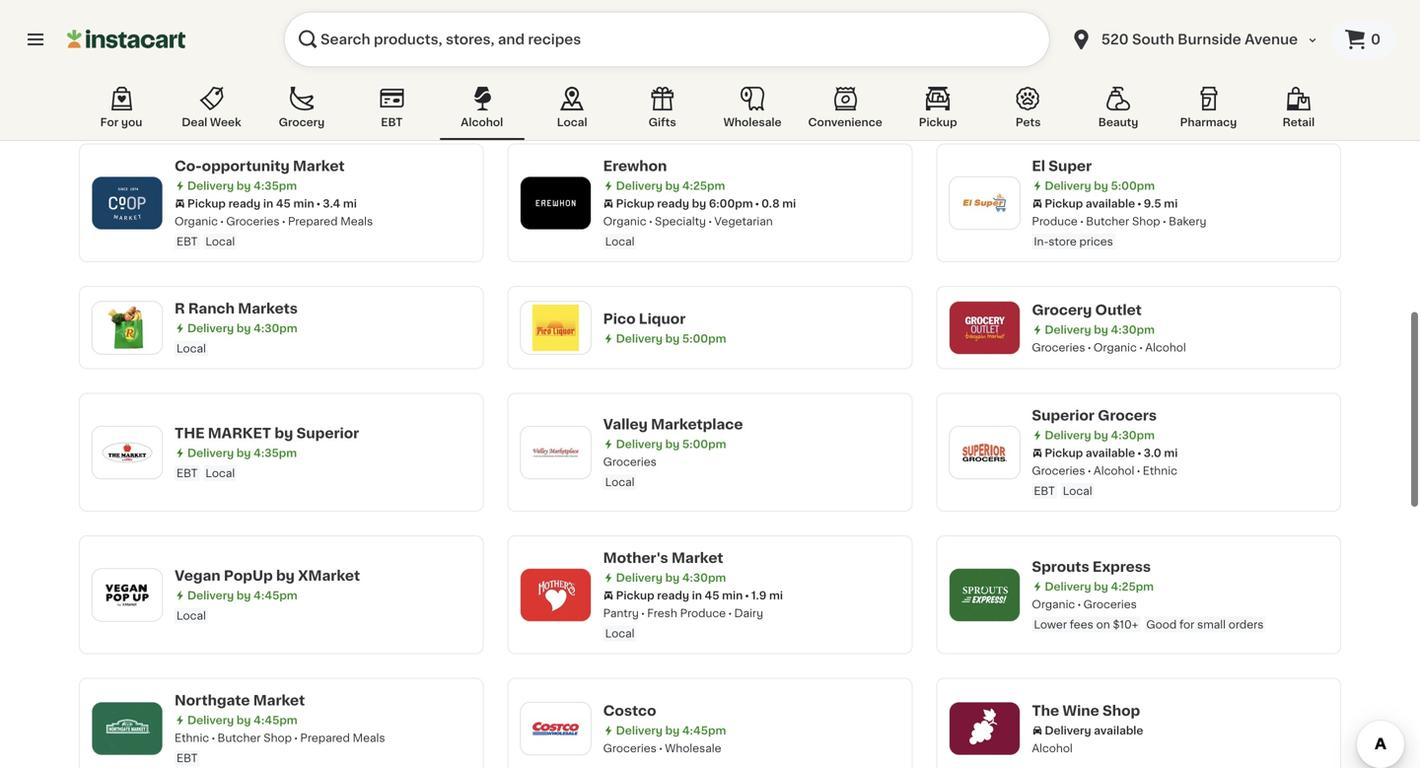 Task type: vqa. For each thing, say whether or not it's contained in the screenshot.
Produce
yes



Task type: locate. For each thing, give the bounding box(es) containing it.
0 vertical spatial in
[[263, 198, 273, 209]]

good
[[718, 76, 748, 87], [1146, 619, 1177, 630]]

ebt inside ethnic butcher shop prepared meals ebt
[[177, 753, 198, 764]]

min for market
[[722, 590, 743, 601]]

1 delivery by 4:35pm from the top
[[187, 180, 297, 191]]

hawaii supermarket delivery by 5:00pm
[[175, 36, 322, 68]]

4:35pm for opportunity
[[254, 180, 297, 191]]

0 vertical spatial lower
[[605, 76, 638, 87]]

ethnic inside ethnic butcher shop prepared meals ebt
[[175, 733, 209, 744]]

1 vertical spatial store
[[1049, 236, 1077, 247]]

4:35pm
[[254, 180, 297, 191], [254, 448, 297, 459]]

local inside organic groceries prepared meals ebt local
[[206, 236, 235, 247]]

0 horizontal spatial min
[[293, 198, 314, 209]]

mi right 0.8
[[782, 198, 796, 209]]

organic for organic
[[1032, 73, 1075, 84]]

groceries for groceries wholesale
[[603, 743, 657, 754]]

$10+ down express
[[1113, 619, 1139, 630]]

5:00pm for el super
[[1111, 180, 1155, 191]]

1 vertical spatial butcher
[[218, 733, 261, 744]]

good down express
[[1146, 619, 1177, 630]]

alcohol
[[175, 75, 215, 86], [461, 117, 503, 128], [1145, 342, 1186, 353], [1094, 466, 1135, 476], [1032, 743, 1073, 754]]

1 vertical spatial wholesale
[[665, 743, 721, 754]]

groceries inside organic groceries lower fees on $10+ good for small orders
[[1084, 599, 1137, 610]]

organic inside organic groceries lower fees on $10+ good for small orders
[[1032, 599, 1075, 610]]

produce
[[1032, 216, 1078, 227], [680, 608, 726, 619]]

3.0
[[1144, 448, 1162, 459]]

by down northgate market
[[237, 715, 251, 726]]

1 horizontal spatial 45
[[705, 590, 719, 601]]

0 vertical spatial good
[[718, 76, 748, 87]]

in- inside produce butcher shop bakery in-store prices
[[1034, 236, 1049, 247]]

0
[[1371, 33, 1381, 46]]

0 vertical spatial min
[[293, 198, 314, 209]]

delivery inside delivery by 4:25pm lower fees on $10+ good for small orders
[[616, 56, 663, 67]]

1 horizontal spatial delivery by 4:25pm
[[1045, 581, 1154, 592]]

0 horizontal spatial 45
[[276, 198, 291, 209]]

Search field
[[284, 12, 1050, 67]]

delivery down super
[[1045, 180, 1091, 191]]

delivery by 4:25pm up pickup ready by 6:00pm
[[616, 180, 725, 191]]

organic groceries lower fees on $10+ good for small orders
[[1032, 599, 1264, 630]]

local down pickup ready by 6:00pm
[[605, 236, 635, 247]]

1 vertical spatial sprouts
[[1032, 560, 1090, 574]]

0 horizontal spatial fees
[[641, 76, 665, 87]]

1 horizontal spatial orders
[[1229, 619, 1264, 630]]

0 vertical spatial on
[[668, 76, 682, 87]]

delivery down 'co-'
[[187, 180, 234, 191]]

instacart image
[[67, 28, 185, 51]]

1 vertical spatial in-
[[1034, 236, 1049, 247]]

groceries down grocery outlet
[[1032, 342, 1085, 353]]

0 horizontal spatial produce
[[680, 608, 726, 619]]

produce right fresh
[[680, 608, 726, 619]]

fees
[[641, 76, 665, 87], [1070, 619, 1094, 630]]

superior
[[1032, 409, 1095, 423], [296, 427, 359, 440]]

ethnic
[[1143, 466, 1178, 476], [175, 733, 209, 744]]

pantry
[[603, 608, 639, 619]]

for
[[100, 117, 119, 128]]

0 horizontal spatial grocery
[[279, 117, 325, 128]]

0 vertical spatial pickup ready in 45 min
[[187, 198, 314, 209]]

wholesale
[[724, 117, 782, 128], [665, 743, 721, 754]]

market inside sprouts farmers market delivery by 4:25pm
[[1156, 17, 1208, 31]]

delivery by 4:30pm
[[187, 323, 297, 334], [1045, 324, 1155, 335], [1045, 430, 1155, 441], [616, 573, 726, 583]]

1 vertical spatial small
[[1197, 619, 1226, 630]]

organic inside organic groceries prepared meals ebt local
[[175, 216, 218, 227]]

in- down el
[[1034, 236, 1049, 247]]

1 sprouts from the top
[[1032, 17, 1090, 31]]

1 vertical spatial ethnic
[[175, 733, 209, 744]]

1.9
[[751, 590, 767, 601]]

4:25pm up shop categories tab list on the top of page
[[682, 56, 725, 67]]

1 horizontal spatial for
[[1180, 619, 1195, 630]]

ebt local
[[177, 468, 235, 479]]

5:00pm down liquor
[[682, 333, 726, 344]]

1 horizontal spatial min
[[722, 590, 743, 601]]

in- up pets
[[1034, 94, 1049, 105]]

butcher for ethnic
[[218, 733, 261, 744]]

0 vertical spatial butcher
[[1086, 216, 1129, 227]]

1 vertical spatial in
[[692, 590, 702, 601]]

butcher inside ethnic butcher shop prepared meals ebt
[[218, 733, 261, 744]]

1 horizontal spatial in
[[692, 590, 702, 601]]

deal
[[182, 117, 207, 128]]

mi for mother's market
[[769, 590, 783, 601]]

0 vertical spatial prices
[[1080, 94, 1113, 105]]

mi right 3.0
[[1164, 448, 1178, 459]]

0 horizontal spatial on
[[668, 76, 682, 87]]

1 horizontal spatial fees
[[1070, 619, 1094, 630]]

delivery by 4:25pm
[[616, 180, 725, 191], [1045, 581, 1154, 592]]

mi for co-opportunity market
[[343, 198, 357, 209]]

lower
[[605, 76, 638, 87], [1034, 619, 1067, 630]]

4:25pm down farmers
[[1111, 38, 1154, 49]]

deal week button
[[169, 83, 254, 140]]

1 vertical spatial grocery
[[1032, 303, 1092, 317]]

pico liquor logo image
[[530, 302, 582, 353]]

2 delivery by 4:35pm from the top
[[187, 448, 297, 459]]

grocery up co-opportunity market
[[279, 117, 325, 128]]

4:25pm
[[1111, 38, 1154, 49], [682, 56, 725, 67], [682, 180, 725, 191], [1111, 581, 1154, 592]]

popup
[[224, 569, 273, 583]]

2 store from the top
[[1049, 236, 1077, 247]]

markets
[[238, 302, 298, 316]]

0 horizontal spatial $10+
[[684, 76, 710, 87]]

valley marketplace logo image
[[530, 427, 582, 478]]

45 up organic groceries prepared meals ebt local
[[276, 198, 291, 209]]

butcher down super
[[1086, 216, 1129, 227]]

1 horizontal spatial superior
[[1032, 409, 1095, 423]]

0 vertical spatial 45
[[276, 198, 291, 209]]

delivery by 4:30pm for market
[[616, 573, 726, 583]]

ready up fresh
[[657, 590, 689, 601]]

2 prices from the top
[[1080, 236, 1113, 247]]

grocery button
[[259, 83, 344, 140]]

1.9 mi
[[751, 590, 783, 601]]

in up organic groceries prepared meals ebt local
[[263, 198, 273, 209]]

1 vertical spatial prepared
[[300, 733, 350, 744]]

costco logo image
[[530, 703, 582, 754]]

vegetarian
[[714, 216, 773, 227]]

6:00pm
[[709, 198, 753, 209]]

vegan popup by xmarket logo image
[[102, 569, 153, 621]]

pickup down 'co-'
[[187, 198, 226, 209]]

pickup
[[1045, 56, 1083, 67], [919, 117, 957, 128], [187, 198, 226, 209], [616, 198, 655, 209], [1045, 198, 1083, 209], [1045, 448, 1083, 459], [616, 590, 655, 601]]

produce down the el super
[[1032, 216, 1078, 227]]

3.4
[[323, 198, 340, 209]]

2 vertical spatial shop
[[264, 733, 292, 744]]

market up 520 south burnside avenue at top
[[1156, 17, 1208, 31]]

delivery for vegan
[[187, 590, 234, 601]]

organic down sprouts express
[[1032, 599, 1075, 610]]

1 horizontal spatial lower
[[1034, 619, 1067, 630]]

in for market
[[692, 590, 702, 601]]

groceries inside groceries alcohol ethnic ebt local
[[1032, 466, 1085, 476]]

costco
[[603, 704, 656, 718]]

alcohol right ebt button
[[461, 117, 503, 128]]

delivery down vegan
[[187, 590, 234, 601]]

groceries for groceries alcohol ethnic ebt local
[[1032, 466, 1085, 476]]

0 vertical spatial shop
[[1132, 216, 1161, 227]]

local down the r
[[177, 343, 206, 354]]

by down farmers
[[1094, 38, 1108, 49]]

4:45pm for popup
[[254, 590, 298, 601]]

ready up specialty
[[657, 198, 689, 209]]

520 south burnside avenue button
[[1058, 12, 1332, 67]]

4:35pm down "the market by superior"
[[254, 448, 297, 459]]

ready down 'opportunity'
[[228, 198, 261, 209]]

0 vertical spatial ethnic
[[1143, 466, 1178, 476]]

0 horizontal spatial small
[[769, 76, 797, 87]]

pickup available down 520
[[1045, 56, 1135, 67]]

4:45pm down vegan popup by xmarket
[[254, 590, 298, 601]]

0 vertical spatial small
[[769, 76, 797, 87]]

sprouts for sprouts farmers market delivery by 4:25pm
[[1032, 17, 1090, 31]]

grocery for grocery outlet
[[1032, 303, 1092, 317]]

0 horizontal spatial butcher
[[218, 733, 261, 744]]

superior right market
[[296, 427, 359, 440]]

groceries down express
[[1084, 599, 1137, 610]]

1 vertical spatial prices
[[1080, 236, 1113, 247]]

delivery by 4:35pm for market
[[187, 448, 297, 459]]

delivery down the mother's
[[616, 573, 663, 583]]

5:00pm down supermarket
[[254, 57, 298, 68]]

local button
[[530, 83, 615, 140]]

0 vertical spatial orders
[[800, 76, 835, 87]]

1 horizontal spatial on
[[1096, 619, 1110, 630]]

2 4:35pm from the top
[[254, 448, 297, 459]]

delivery by 4:45pm
[[187, 590, 298, 601], [187, 715, 298, 726], [616, 725, 726, 736]]

local inside groceries local
[[605, 477, 635, 488]]

0 vertical spatial 4:35pm
[[254, 180, 297, 191]]

None search field
[[284, 12, 1050, 67]]

delivery by 4:30pm up groceries organic alcohol
[[1045, 324, 1155, 335]]

delivery by 4:35pm down market
[[187, 448, 297, 459]]

in for opportunity
[[263, 198, 273, 209]]

meals inside organic groceries prepared meals ebt local
[[340, 216, 373, 227]]

prices up grocery outlet
[[1080, 236, 1113, 247]]

prices
[[1080, 94, 1113, 105], [1080, 236, 1113, 247]]

local down valley
[[605, 477, 635, 488]]

delivery by 4:25pm down sprouts express
[[1045, 581, 1154, 592]]

0 vertical spatial sprouts
[[1032, 17, 1090, 31]]

0 vertical spatial store
[[1049, 94, 1077, 105]]

5:00pm down the marketplace
[[682, 439, 726, 450]]

ready for co-opportunity market
[[228, 198, 261, 209]]

pickup down erewhon
[[616, 198, 655, 209]]

meals inside ethnic butcher shop prepared meals ebt
[[353, 733, 385, 744]]

for inside organic groceries lower fees on $10+ good for small orders
[[1180, 619, 1195, 630]]

delivery by 4:30pm for outlet
[[1045, 324, 1155, 335]]

1 horizontal spatial good
[[1146, 619, 1177, 630]]

sprouts
[[1032, 17, 1090, 31], [1032, 560, 1090, 574]]

0 horizontal spatial orders
[[800, 76, 835, 87]]

groceries down co-opportunity market
[[226, 216, 280, 227]]

on down sprouts express
[[1096, 619, 1110, 630]]

0 vertical spatial superior
[[1032, 409, 1095, 423]]

1 horizontal spatial pickup ready in 45 min
[[616, 590, 743, 601]]

farmers
[[1093, 17, 1153, 31]]

1 vertical spatial $10+
[[1113, 619, 1139, 630]]

mother's market logo image
[[530, 569, 582, 621]]

grocery inside button
[[279, 117, 325, 128]]

delivery by 5:00pm for marketplace
[[616, 439, 726, 450]]

5:00pm
[[254, 57, 298, 68], [1111, 180, 1155, 191], [682, 333, 726, 344], [682, 439, 726, 450]]

butcher inside produce butcher shop bakery in-store prices
[[1086, 216, 1129, 227]]

2 vertical spatial delivery by 5:00pm
[[616, 439, 726, 450]]

1 vertical spatial 4:35pm
[[254, 448, 297, 459]]

1 horizontal spatial ethnic
[[1143, 466, 1178, 476]]

delivery by 4:35pm down 'opportunity'
[[187, 180, 297, 191]]

mi right 1.9 on the right bottom of page
[[769, 590, 783, 601]]

pharmacy
[[1180, 117, 1237, 128]]

1 vertical spatial good
[[1146, 619, 1177, 630]]

on down search field
[[668, 76, 682, 87]]

northgate market
[[175, 694, 305, 708]]

2 sprouts from the top
[[1032, 560, 1090, 574]]

local inside organic specialty vegetarian local
[[605, 236, 635, 247]]

delivery for mother's
[[616, 573, 663, 583]]

lower down search field
[[605, 76, 638, 87]]

0 horizontal spatial lower
[[605, 76, 638, 87]]

organic inside organic specialty vegetarian local
[[603, 216, 647, 227]]

burnside
[[1178, 33, 1242, 46]]

delivery down grocery outlet
[[1045, 324, 1091, 335]]

0.8
[[762, 198, 780, 209]]

alcohol down grocers
[[1094, 466, 1135, 476]]

grocery for grocery
[[279, 117, 325, 128]]

sprouts inside sprouts farmers market delivery by 4:25pm
[[1032, 17, 1090, 31]]

mi right 9.5
[[1164, 198, 1178, 209]]

prepared down 3.4
[[288, 216, 338, 227]]

co-opportunity market logo image
[[102, 177, 153, 229]]

the market by superior logo image
[[102, 427, 153, 478]]

organic for organic groceries prepared meals ebt local
[[175, 216, 218, 227]]

1 horizontal spatial wholesale
[[724, 117, 782, 128]]

groceries
[[267, 75, 320, 86], [226, 216, 280, 227], [1032, 342, 1085, 353], [603, 457, 657, 468], [1032, 466, 1085, 476], [1084, 599, 1137, 610], [603, 743, 657, 754]]

the market by superior
[[175, 427, 359, 440]]

local up sprouts express
[[1063, 486, 1092, 497]]

pickup ready in 45 min
[[187, 198, 314, 209], [616, 590, 743, 601]]

retail
[[1283, 117, 1315, 128]]

orders
[[800, 76, 835, 87], [1229, 619, 1264, 630]]

0 vertical spatial $10+
[[684, 76, 710, 87]]

delivery by 4:35pm for opportunity
[[187, 180, 297, 191]]

0 vertical spatial in-
[[1034, 94, 1049, 105]]

ethnic down northgate
[[175, 733, 209, 744]]

local
[[557, 117, 587, 128], [206, 236, 235, 247], [605, 236, 635, 247], [177, 343, 206, 354], [206, 468, 235, 479], [605, 477, 635, 488], [1063, 486, 1092, 497], [177, 611, 206, 621], [605, 628, 635, 639]]

mi right 3.4
[[343, 198, 357, 209]]

fees inside organic groceries lower fees on $10+ good for small orders
[[1070, 619, 1094, 630]]

1 vertical spatial delivery by 4:35pm
[[187, 448, 297, 459]]

pickup available up produce butcher shop bakery in-store prices
[[1045, 198, 1135, 209]]

0 vertical spatial delivery by 4:25pm
[[616, 180, 725, 191]]

1 store from the top
[[1049, 94, 1077, 105]]

store inside produce butcher shop bakery in-store prices
[[1049, 236, 1077, 247]]

1 vertical spatial orders
[[1229, 619, 1264, 630]]

0 vertical spatial for
[[751, 76, 766, 87]]

1 vertical spatial pickup available
[[1045, 198, 1135, 209]]

45
[[276, 198, 291, 209], [705, 590, 719, 601]]

$10+ inside organic groceries lower fees on $10+ good for small orders
[[1113, 619, 1139, 630]]

1 vertical spatial delivery by 4:25pm
[[1045, 581, 1154, 592]]

1 vertical spatial meals
[[353, 733, 385, 744]]

0 vertical spatial grocery
[[279, 117, 325, 128]]

shop inside ethnic butcher shop prepared meals ebt
[[264, 733, 292, 744]]

1 horizontal spatial butcher
[[1086, 216, 1129, 227]]

shop for produce
[[1132, 216, 1161, 227]]

0 vertical spatial fees
[[641, 76, 665, 87]]

grocery
[[279, 117, 325, 128], [1032, 303, 1092, 317]]

delivery for pico
[[616, 333, 663, 344]]

1 vertical spatial delivery by 5:00pm
[[616, 333, 726, 344]]

4:30pm down outlet
[[1111, 324, 1155, 335]]

0 horizontal spatial superior
[[296, 427, 359, 440]]

1 horizontal spatial produce
[[1032, 216, 1078, 227]]

0 vertical spatial wholesale
[[724, 117, 782, 128]]

sprouts express
[[1032, 560, 1151, 574]]

1 vertical spatial lower
[[1034, 619, 1067, 630]]

1 vertical spatial pickup ready in 45 min
[[616, 590, 743, 601]]

0 vertical spatial prepared
[[288, 216, 338, 227]]

delivery up gifts button
[[616, 56, 663, 67]]

3 pickup available from the top
[[1045, 448, 1135, 459]]

prepared
[[288, 216, 338, 227], [300, 733, 350, 744]]

ebt inside button
[[381, 117, 403, 128]]

4:30pm for r ranch markets
[[254, 323, 297, 334]]

retail button
[[1256, 83, 1341, 140]]

ebt up sprouts express
[[1034, 486, 1055, 497]]

orders inside delivery by 4:25pm lower fees on $10+ good for small orders
[[800, 76, 835, 87]]

butcher down northgate market
[[218, 733, 261, 744]]

pickup available up groceries alcohol ethnic ebt local
[[1045, 448, 1135, 459]]

0 vertical spatial produce
[[1032, 216, 1078, 227]]

0 vertical spatial meals
[[340, 216, 373, 227]]

by inside hawaii supermarket delivery by 5:00pm
[[237, 57, 251, 68]]

market right the mother's
[[672, 551, 723, 565]]

4:30pm down grocers
[[1111, 430, 1155, 441]]

local inside groceries alcohol ethnic ebt local
[[1063, 486, 1092, 497]]

$10+ inside delivery by 4:25pm lower fees on $10+ good for small orders
[[684, 76, 710, 87]]

grocery left outlet
[[1032, 303, 1092, 317]]

5:00pm up 9.5
[[1111, 180, 1155, 191]]

r ranch markets logo image
[[102, 302, 153, 353]]

groceries inside organic groceries prepared meals ebt local
[[226, 216, 280, 227]]

delivery by 4:30pm down r ranch markets at the left top of page
[[187, 323, 297, 334]]

ebt button
[[349, 83, 434, 140]]

5:00pm for pico liquor
[[682, 333, 726, 344]]

1 vertical spatial 45
[[705, 590, 719, 601]]

organic down outlet
[[1094, 342, 1137, 353]]

northgate
[[175, 694, 250, 708]]

groceries down supermarket
[[267, 75, 320, 86]]

1 4:35pm from the top
[[254, 180, 297, 191]]

delivery down northgate
[[187, 715, 234, 726]]

0 horizontal spatial pickup ready in 45 min
[[187, 198, 314, 209]]

2 vertical spatial pickup available
[[1045, 448, 1135, 459]]

in-
[[1034, 94, 1049, 105], [1034, 236, 1049, 247]]

for
[[751, 76, 766, 87], [1180, 619, 1195, 630]]

0 horizontal spatial for
[[751, 76, 766, 87]]

4:30pm
[[254, 323, 297, 334], [1111, 324, 1155, 335], [1111, 430, 1155, 441], [682, 573, 726, 583]]

delivery for northgate
[[187, 715, 234, 726]]

0 vertical spatial delivery by 5:00pm
[[1045, 180, 1155, 191]]

1 vertical spatial shop
[[1103, 704, 1140, 718]]

delivery down valley
[[616, 439, 663, 450]]

superior grocers
[[1032, 409, 1157, 423]]

local down pantry
[[605, 628, 635, 639]]

1 vertical spatial for
[[1180, 619, 1195, 630]]

delivery down superior grocers
[[1045, 430, 1091, 441]]

available
[[1086, 56, 1135, 67], [1086, 198, 1135, 209], [1086, 448, 1135, 459], [1094, 725, 1144, 736]]

delivery by 4:30pm down superior grocers
[[1045, 430, 1155, 441]]

prices up 'beauty'
[[1080, 94, 1113, 105]]

1 horizontal spatial small
[[1197, 619, 1226, 630]]

1 horizontal spatial $10+
[[1113, 619, 1139, 630]]

delivery by 5:00pm down valley marketplace
[[616, 439, 726, 450]]

mi for superior grocers
[[1164, 448, 1178, 459]]

delivery by 4:25pm for sprouts express
[[1045, 581, 1154, 592]]

min
[[293, 198, 314, 209], [722, 590, 743, 601]]

sprouts left farmers
[[1032, 17, 1090, 31]]

1 horizontal spatial grocery
[[1032, 303, 1092, 317]]

delivery by 4:45pm for market
[[187, 715, 298, 726]]

in up pantry fresh produce dairy local
[[692, 590, 702, 601]]

store
[[1049, 94, 1077, 105], [1049, 236, 1077, 247]]

1 vertical spatial produce
[[680, 608, 726, 619]]

4:45pm up "groceries wholesale"
[[682, 725, 726, 736]]

1 vertical spatial min
[[722, 590, 743, 601]]

delivery by 5:00pm
[[1045, 180, 1155, 191], [616, 333, 726, 344], [616, 439, 726, 450]]

0 vertical spatial delivery by 4:35pm
[[187, 180, 297, 191]]

delivery by 4:35pm
[[187, 180, 297, 191], [187, 448, 297, 459]]

0 horizontal spatial good
[[718, 76, 748, 87]]

alcohol button
[[440, 83, 524, 140]]

0 horizontal spatial in
[[263, 198, 273, 209]]

0 horizontal spatial delivery by 4:25pm
[[616, 180, 725, 191]]

sprouts express logo image
[[959, 569, 1010, 621]]

good inside organic groceries lower fees on $10+ good for small orders
[[1146, 619, 1177, 630]]

good right gifts button
[[718, 76, 748, 87]]

1 vertical spatial fees
[[1070, 619, 1094, 630]]

groceries for groceries local
[[603, 457, 657, 468]]

2 pickup available from the top
[[1045, 198, 1135, 209]]

pickup available for grocers
[[1045, 448, 1135, 459]]

by inside sprouts farmers market delivery by 4:25pm
[[1094, 38, 1108, 49]]

shop categories tab list
[[79, 83, 1341, 140]]

delivery left 520
[[1045, 38, 1091, 49]]

alcohol inside groceries alcohol ethnic ebt local
[[1094, 466, 1135, 476]]

local up ranch
[[206, 236, 235, 247]]

0 horizontal spatial ethnic
[[175, 733, 209, 744]]

erewhon
[[603, 159, 667, 173]]

2 in- from the top
[[1034, 236, 1049, 247]]

small
[[769, 76, 797, 87], [1197, 619, 1226, 630]]

0 vertical spatial pickup available
[[1045, 56, 1135, 67]]

shop inside produce butcher shop bakery in-store prices
[[1132, 216, 1161, 227]]



Task type: describe. For each thing, give the bounding box(es) containing it.
9.5
[[1144, 198, 1162, 209]]

market
[[208, 427, 271, 440]]

in-store prices ebt
[[1034, 94, 1142, 105]]

0 button
[[1332, 20, 1397, 59]]

for you
[[100, 117, 142, 128]]

pharmacy button
[[1166, 83, 1251, 140]]

butcher for produce
[[1086, 216, 1129, 227]]

fresh
[[647, 608, 677, 619]]

shop for the
[[1103, 704, 1140, 718]]

wine
[[1063, 704, 1099, 718]]

delivery for grocery
[[1045, 324, 1091, 335]]

groceries local
[[603, 457, 657, 488]]

organic for organic groceries lower fees on $10+ good for small orders
[[1032, 599, 1075, 610]]

delivery by 5:00pm for super
[[1045, 180, 1155, 191]]

xmarket
[[298, 569, 360, 583]]

organic groceries prepared meals ebt local
[[175, 216, 373, 247]]

1 in- from the top
[[1034, 94, 1049, 105]]

shop for ethnic
[[264, 733, 292, 744]]

1 pickup available from the top
[[1045, 56, 1135, 67]]

available down 520
[[1086, 56, 1135, 67]]

delivery for superior
[[1045, 430, 1091, 441]]

pickup for mother's market
[[616, 590, 655, 601]]

pickup ready by 6:00pm
[[616, 198, 753, 209]]

delivery by 5:00pm for liquor
[[616, 333, 726, 344]]

sprouts for sprouts express
[[1032, 560, 1090, 574]]

valley
[[603, 418, 648, 432]]

vegan
[[175, 569, 221, 583]]

by down valley marketplace
[[665, 439, 680, 450]]

organic for organic specialty vegetarian local
[[603, 216, 647, 227]]

small inside delivery by 4:25pm lower fees on $10+ good for small orders
[[769, 76, 797, 87]]

delivery for el
[[1045, 180, 1091, 191]]

super
[[1049, 159, 1092, 173]]

produce butcher shop bakery in-store prices
[[1032, 216, 1207, 247]]

vegan popup by xmarket
[[175, 569, 360, 583]]

gifts
[[649, 117, 676, 128]]

520 south burnside avenue button
[[1070, 12, 1320, 67]]

delivery by 4:45pm up "groceries wholesale"
[[616, 725, 726, 736]]

lower inside organic groceries lower fees on $10+ good for small orders
[[1034, 619, 1067, 630]]

by down sprouts express
[[1094, 581, 1108, 592]]

520 south burnside avenue
[[1101, 33, 1298, 46]]

delivery for sprouts
[[1045, 581, 1091, 592]]

0.8 mi
[[762, 198, 796, 209]]

on inside organic groceries lower fees on $10+ good for small orders
[[1096, 619, 1110, 630]]

mi for el super
[[1164, 198, 1178, 209]]

superior grocers logo image
[[959, 427, 1010, 478]]

delivery for valley
[[616, 439, 663, 450]]

by up produce butcher shop bakery in-store prices
[[1094, 180, 1108, 191]]

delivery down erewhon
[[616, 180, 663, 191]]

fees inside delivery by 4:25pm lower fees on $10+ good for small orders
[[641, 76, 665, 87]]

ebt inside groceries alcohol ethnic ebt local
[[1034, 486, 1055, 497]]

groceries for groceries
[[267, 75, 320, 86]]

alcohol down the
[[1032, 743, 1073, 754]]

south
[[1132, 33, 1174, 46]]

liquor
[[639, 312, 686, 326]]

beauty button
[[1076, 83, 1161, 140]]

marketplace
[[651, 418, 743, 432]]

for you button
[[79, 83, 164, 140]]

supermarket
[[227, 36, 322, 50]]

r ranch markets
[[175, 302, 298, 316]]

mother's market
[[603, 551, 723, 565]]

local down market
[[206, 468, 235, 479]]

delivery inside sprouts farmers market delivery by 4:25pm
[[1045, 38, 1091, 49]]

convenience
[[808, 117, 882, 128]]

ready for mother's market
[[657, 590, 689, 601]]

dairy
[[734, 608, 763, 619]]

delivery for the
[[1045, 725, 1091, 736]]

el super logo image
[[959, 177, 1010, 229]]

delivery available
[[1045, 725, 1144, 736]]

groceries wholesale
[[603, 743, 721, 754]]

specialty
[[655, 216, 706, 227]]

delivery by 4:30pm for ranch
[[187, 323, 297, 334]]

el super
[[1032, 159, 1092, 173]]

by down market
[[237, 448, 251, 459]]

4:30pm for superior grocers
[[1111, 430, 1155, 441]]

pickup for el super
[[1045, 198, 1083, 209]]

northgate market logo image
[[102, 703, 153, 754]]

on inside delivery by 4:25pm lower fees on $10+ good for small orders
[[668, 76, 682, 87]]

4:35pm for market
[[254, 448, 297, 459]]

4:30pm for grocery outlet
[[1111, 324, 1155, 335]]

pantry fresh produce dairy local
[[603, 608, 763, 639]]

prepared inside organic groceries prepared meals ebt local
[[288, 216, 338, 227]]

grocery outlet logo image
[[959, 302, 1010, 353]]

market up ethnic butcher shop prepared meals ebt
[[253, 694, 305, 708]]

9.5 mi
[[1144, 198, 1178, 209]]

mi for erewhon
[[782, 198, 796, 209]]

ebt down "the"
[[177, 468, 198, 479]]

delivery by 4:25pm for erewhon
[[616, 180, 725, 191]]

1 prices from the top
[[1080, 94, 1113, 105]]

by up "groceries wholesale"
[[665, 725, 680, 736]]

ethnic inside groceries alcohol ethnic ebt local
[[1143, 466, 1178, 476]]

4:25pm inside sprouts farmers market delivery by 4:25pm
[[1111, 38, 1154, 49]]

by right the popup
[[276, 569, 295, 583]]

you
[[121, 117, 142, 128]]

groceries for groceries organic alcohol
[[1032, 342, 1085, 353]]

min for opportunity
[[293, 198, 314, 209]]

delivery for the
[[187, 448, 234, 459]]

pickup for co-opportunity market
[[187, 198, 226, 209]]

available up groceries alcohol ethnic ebt local
[[1086, 448, 1135, 459]]

sprouts farmers market delivery by 4:25pm
[[1032, 17, 1208, 49]]

orders inside organic groceries lower fees on $10+ good for small orders
[[1229, 619, 1264, 630]]

bakery
[[1169, 216, 1207, 227]]

wholesale button
[[710, 83, 795, 140]]

alcohol up grocers
[[1145, 342, 1186, 353]]

local inside button
[[557, 117, 587, 128]]

by down the popup
[[237, 590, 251, 601]]

by inside delivery by 4:25pm lower fees on $10+ good for small orders
[[665, 56, 680, 67]]

by down r ranch markets at the left top of page
[[237, 323, 251, 334]]

pickup button
[[896, 83, 981, 140]]

delivery by 4:45pm for popup
[[187, 590, 298, 601]]

erewhon logo image
[[530, 177, 582, 229]]

by right market
[[275, 427, 293, 440]]

pickup up "in-store prices ebt"
[[1045, 56, 1083, 67]]

valley marketplace
[[603, 418, 743, 432]]

wholesale inside button
[[724, 117, 782, 128]]

co-
[[175, 159, 202, 173]]

delivery by 4:30pm for grocers
[[1045, 430, 1155, 441]]

pets
[[1016, 117, 1041, 128]]

by up groceries organic alcohol
[[1094, 324, 1108, 335]]

prices inside produce butcher shop bakery in-store prices
[[1080, 236, 1113, 247]]

r
[[175, 302, 185, 316]]

available down the wine shop
[[1094, 725, 1144, 736]]

convenience button
[[800, 83, 890, 140]]

pickup for superior grocers
[[1045, 448, 1083, 459]]

ebt up 'beauty'
[[1121, 94, 1142, 105]]

groceries alcohol ethnic ebt local
[[1032, 466, 1178, 497]]

groceries organic alcohol
[[1032, 342, 1186, 353]]

delivery inside hawaii supermarket delivery by 5:00pm
[[187, 57, 234, 68]]

lower inside delivery by 4:25pm lower fees on $10+ good for small orders
[[605, 76, 638, 87]]

delivery for r
[[187, 323, 234, 334]]

prepared inside ethnic butcher shop prepared meals ebt
[[300, 733, 350, 744]]

local inside pantry fresh produce dairy local
[[605, 628, 635, 639]]

grocery outlet
[[1032, 303, 1142, 317]]

ready for erewhon
[[657, 198, 689, 209]]

co-opportunity market
[[175, 159, 345, 173]]

delivery for co-
[[187, 180, 234, 191]]

pickup ready in 45 min for opportunity
[[187, 198, 314, 209]]

pickup ready in 45 min for market
[[616, 590, 743, 601]]

express
[[1093, 560, 1151, 574]]

by down liquor
[[665, 333, 680, 344]]

by down mother's market
[[665, 573, 680, 583]]

beauty
[[1098, 117, 1139, 128]]

ebt inside organic groceries prepared meals ebt local
[[177, 236, 198, 247]]

4:45pm for market
[[254, 715, 298, 726]]

opportunity
[[202, 159, 290, 173]]

5:00pm for valley marketplace
[[682, 439, 726, 450]]

by up specialty
[[692, 198, 706, 209]]

the wine shop
[[1032, 704, 1140, 718]]

pico liquor
[[603, 312, 686, 326]]

3.4 mi
[[323, 198, 357, 209]]

4:25pm up pickup ready by 6:00pm
[[682, 180, 725, 191]]

pickup available for super
[[1045, 198, 1135, 209]]

520
[[1101, 33, 1129, 46]]

pickup for erewhon
[[616, 198, 655, 209]]

small inside organic groceries lower fees on $10+ good for small orders
[[1197, 619, 1226, 630]]

alcohol down hawaii
[[175, 75, 215, 86]]

gifts button
[[620, 83, 705, 140]]

organic specialty vegetarian local
[[603, 216, 773, 247]]

4:30pm for mother's market
[[682, 573, 726, 583]]

ranch
[[188, 302, 235, 316]]

pico
[[603, 312, 636, 326]]

avenue
[[1245, 33, 1298, 46]]

45 for market
[[705, 590, 719, 601]]

the
[[1032, 704, 1059, 718]]

pets button
[[986, 83, 1071, 140]]

5:00pm inside hawaii supermarket delivery by 5:00pm
[[254, 57, 298, 68]]

produce inside produce butcher shop bakery in-store prices
[[1032, 216, 1078, 227]]

mother's
[[603, 551, 668, 565]]

hawaii
[[175, 36, 224, 50]]

by down superior grocers
[[1094, 430, 1108, 441]]

0 horizontal spatial wholesale
[[665, 743, 721, 754]]

4:25pm inside delivery by 4:25pm lower fees on $10+ good for small orders
[[682, 56, 725, 67]]

ethnic butcher shop prepared meals ebt
[[175, 733, 385, 764]]

4:25pm down express
[[1111, 581, 1154, 592]]

produce inside pantry fresh produce dairy local
[[680, 608, 726, 619]]

alcohol inside button
[[461, 117, 503, 128]]

available up produce butcher shop bakery in-store prices
[[1086, 198, 1135, 209]]

45 for opportunity
[[276, 198, 291, 209]]

local down vegan
[[177, 611, 206, 621]]

the
[[175, 427, 205, 440]]

the wine shop logo image
[[959, 703, 1010, 754]]

market up 3.4
[[293, 159, 345, 173]]

for inside delivery by 4:25pm lower fees on $10+ good for small orders
[[751, 76, 766, 87]]

by down 'opportunity'
[[237, 180, 251, 191]]

deal week
[[182, 117, 241, 128]]

good inside delivery by 4:25pm lower fees on $10+ good for small orders
[[718, 76, 748, 87]]

pickup inside button
[[919, 117, 957, 128]]

by up pickup ready by 6:00pm
[[665, 180, 680, 191]]

week
[[210, 117, 241, 128]]

1 vertical spatial superior
[[296, 427, 359, 440]]

delivery down costco on the bottom of page
[[616, 725, 663, 736]]

delivery by 4:25pm lower fees on $10+ good for small orders
[[605, 56, 835, 87]]



